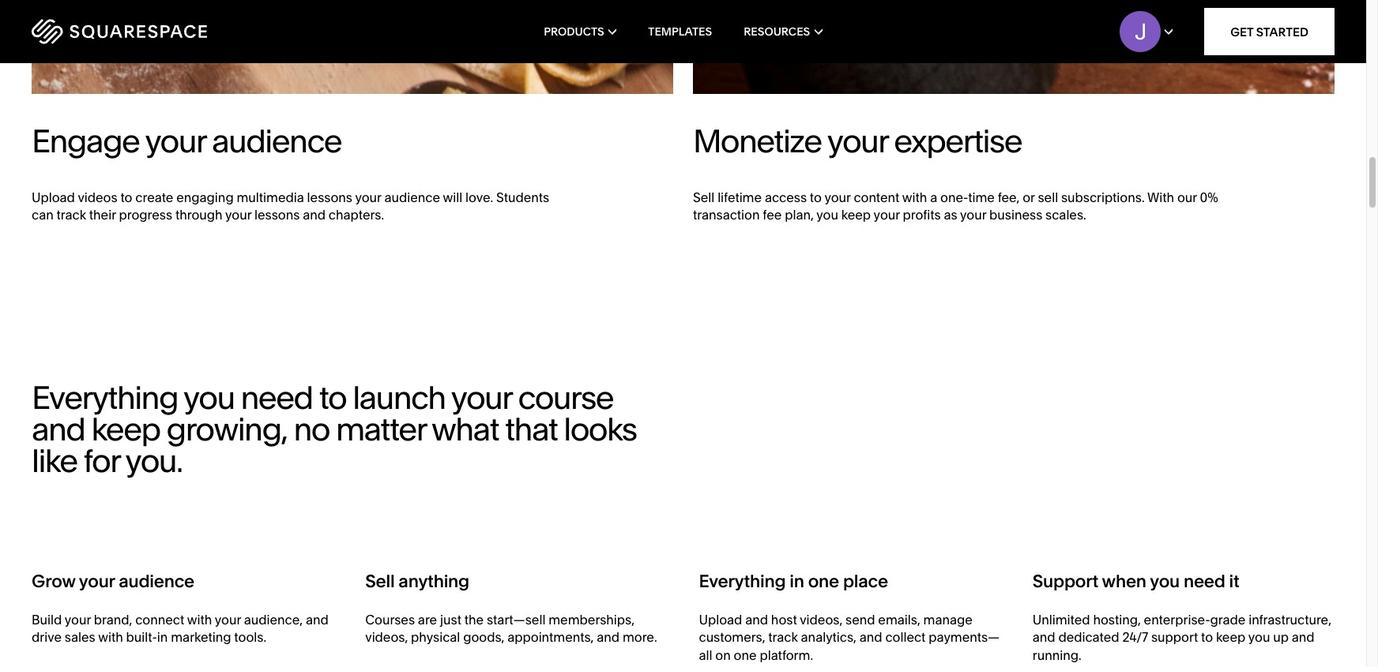 Task type: describe. For each thing, give the bounding box(es) containing it.
grow
[[32, 571, 75, 592]]

host
[[771, 612, 797, 628]]

can
[[32, 207, 54, 223]]

fee,
[[998, 189, 1020, 205]]

you inside everything you need to launch your course and keep growing, no matter what that looks like for you.
[[183, 378, 234, 417]]

that
[[505, 410, 557, 449]]

keep inside "unlimited hosting, enterprise-grade infrastructure, and dedicated 24/7 support to keep you up and running."
[[1216, 630, 1246, 646]]

1 horizontal spatial lessons
[[307, 189, 352, 205]]

dedicated
[[1059, 630, 1120, 646]]

analytics,
[[801, 630, 857, 646]]

their
[[89, 207, 116, 223]]

videos
[[78, 189, 117, 205]]

build your brand, connect with your audience, and drive sales with built-in marketing tools.
[[32, 612, 329, 646]]

with inside the sell lifetime access to your content with a one-time fee, or sell subscriptions. with our 0% transaction fee plan, you keep your profits as your business scales.
[[902, 189, 927, 205]]

sell lifetime access to your content with a one-time fee, or sell subscriptions. with our 0% transaction fee plan, you keep your profits as your business scales.
[[693, 189, 1218, 223]]

up
[[1273, 630, 1289, 646]]

plan,
[[785, 207, 814, 223]]

when
[[1102, 571, 1147, 592]]

launch
[[353, 378, 445, 417]]

and inside everything you need to launch your course and keep growing, no matter what that looks like for you.
[[32, 410, 85, 449]]

built-
[[126, 630, 157, 646]]

and inside the upload videos to create engaging multimedia lessons your audience will love. students can track their progress through your lessons and chapters.
[[303, 207, 326, 223]]

upload for all
[[699, 612, 742, 628]]

templates
[[648, 24, 712, 39]]

to inside the sell lifetime access to your content with a one-time fee, or sell subscriptions. with our 0% transaction fee plan, you keep your profits as your business scales.
[[810, 189, 822, 205]]

unlimited hosting, enterprise-grade infrastructure, and dedicated 24/7 support to keep you up and running.
[[1033, 612, 1332, 664]]

everything for everything in one place
[[699, 571, 786, 592]]

started
[[1256, 24, 1309, 39]]

keep inside everything you need to launch your course and keep growing, no matter what that looks like for you.
[[91, 410, 160, 449]]

1 horizontal spatial one
[[808, 571, 839, 592]]

like
[[32, 441, 77, 480]]

fee
[[763, 207, 782, 223]]

content
[[854, 189, 900, 205]]

resources button
[[744, 0, 823, 63]]

tools.
[[234, 630, 266, 646]]

marketing
[[171, 630, 231, 646]]

resources
[[744, 24, 810, 39]]

goods,
[[463, 630, 505, 646]]

with
[[1148, 189, 1174, 205]]

are
[[418, 612, 437, 628]]

to inside the upload videos to create engaging multimedia lessons your audience will love. students can track their progress through your lessons and chapters.
[[120, 189, 132, 205]]

unlimited
[[1033, 612, 1090, 628]]

monetize
[[693, 122, 822, 160]]

lesson page on a course with the course navigation expanded to show student progress. image
[[32, 0, 673, 94]]

sell for sell anything
[[365, 571, 395, 592]]

brand,
[[94, 612, 132, 628]]

students
[[496, 189, 549, 205]]

a
[[930, 189, 937, 205]]

business
[[990, 207, 1043, 223]]

support
[[1151, 630, 1198, 646]]

need inside everything you need to launch your course and keep growing, no matter what that looks like for you.
[[241, 378, 313, 417]]

will
[[443, 189, 462, 205]]

appointments,
[[508, 630, 594, 646]]

everything you need to launch your course and keep growing, no matter what that looks like for you.
[[32, 378, 637, 480]]

to inside everything you need to launch your course and keep growing, no matter what that looks like for you.
[[319, 378, 346, 417]]

everything in one place
[[699, 571, 888, 592]]

what
[[432, 410, 499, 449]]

running.
[[1033, 648, 1082, 664]]

all
[[699, 648, 712, 664]]

monetize your expertise
[[693, 122, 1022, 160]]

you inside the sell lifetime access to your content with a one-time fee, or sell subscriptions. with our 0% transaction fee plan, you keep your profits as your business scales.
[[817, 207, 838, 223]]

1 vertical spatial lessons
[[254, 207, 300, 223]]

sell
[[1038, 189, 1058, 205]]

1 horizontal spatial need
[[1184, 571, 1226, 592]]

profits
[[903, 207, 941, 223]]

upload and host videos, send emails, manage customers, track analytics, and collect payments— all on one platform.
[[699, 612, 1000, 664]]

get started
[[1231, 24, 1309, 39]]

pricing module showing various financial options to access course content, including fixed amount, subscription, and free sign-up. image
[[693, 0, 1335, 94]]

time
[[968, 189, 995, 205]]

emails,
[[878, 612, 921, 628]]

on
[[715, 648, 731, 664]]

your inside everything you need to launch your course and keep growing, no matter what that looks like for you.
[[451, 378, 512, 417]]

matter
[[336, 410, 426, 449]]

and inside build your brand, connect with your audience, and drive sales with built-in marketing tools.
[[306, 612, 329, 628]]

one-
[[940, 189, 968, 205]]

get started link
[[1205, 8, 1335, 55]]

everything for everything you need to launch your course and keep growing, no matter what that looks like for you.
[[32, 378, 178, 417]]

audience for engage your audience
[[212, 122, 341, 160]]

audience,
[[244, 612, 303, 628]]

scales.
[[1046, 207, 1086, 223]]

it
[[1229, 571, 1240, 592]]

sell anything
[[365, 571, 469, 592]]

transaction
[[693, 207, 760, 223]]

create
[[135, 189, 173, 205]]



Task type: locate. For each thing, give the bounding box(es) containing it.
platform.
[[760, 648, 813, 664]]

keep right like
[[91, 410, 160, 449]]

to up plan,
[[810, 189, 822, 205]]

sell inside the sell lifetime access to your content with a one-time fee, or sell subscriptions. with our 0% transaction fee plan, you keep your profits as your business scales.
[[693, 189, 715, 205]]

to down grade
[[1201, 630, 1213, 646]]

with left "a"
[[902, 189, 927, 205]]

0 vertical spatial keep
[[841, 207, 871, 223]]

1 vertical spatial audience
[[384, 189, 440, 205]]

sales
[[65, 630, 95, 646]]

in inside build your brand, connect with your audience, and drive sales with built-in marketing tools.
[[157, 630, 168, 646]]

videos, inside courses are just the start—sell memberships, videos, physical goods, appointments, and more.
[[365, 630, 408, 646]]

to left launch
[[319, 378, 346, 417]]

lifetime
[[718, 189, 762, 205]]

payments—
[[929, 630, 1000, 646]]

audience for grow your audience
[[119, 571, 194, 592]]

expertise
[[894, 122, 1022, 160]]

or
[[1023, 189, 1035, 205]]

sell for sell lifetime access to your content with a one-time fee, or sell subscriptions. with our 0% transaction fee plan, you keep your profits as your business scales.
[[693, 189, 715, 205]]

videos, down courses on the bottom
[[365, 630, 408, 646]]

just
[[440, 612, 462, 628]]

connect
[[135, 612, 184, 628]]

upload up can
[[32, 189, 75, 205]]

1 vertical spatial with
[[187, 612, 212, 628]]

0 vertical spatial track
[[57, 207, 86, 223]]

keep inside the sell lifetime access to your content with a one-time fee, or sell subscriptions. with our 0% transaction fee plan, you keep your profits as your business scales.
[[841, 207, 871, 223]]

0 vertical spatial need
[[241, 378, 313, 417]]

0 vertical spatial with
[[902, 189, 927, 205]]

looks
[[564, 410, 637, 449]]

and inside courses are just the start—sell memberships, videos, physical goods, appointments, and more.
[[597, 630, 620, 646]]

infrastructure,
[[1249, 612, 1332, 628]]

0 vertical spatial upload
[[32, 189, 75, 205]]

everything up for
[[32, 378, 178, 417]]

chapters.
[[329, 207, 384, 223]]

0 horizontal spatial videos,
[[365, 630, 408, 646]]

1 horizontal spatial audience
[[212, 122, 341, 160]]

2 horizontal spatial with
[[902, 189, 927, 205]]

grade
[[1210, 612, 1246, 628]]

subscriptions.
[[1061, 189, 1145, 205]]

start—sell
[[487, 612, 546, 628]]

track inside upload and host videos, send emails, manage customers, track analytics, and collect payments— all on one platform.
[[768, 630, 798, 646]]

0 vertical spatial everything
[[32, 378, 178, 417]]

track inside the upload videos to create engaging multimedia lessons your audience will love. students can track their progress through your lessons and chapters.
[[57, 207, 86, 223]]

get
[[1231, 24, 1254, 39]]

enterprise-
[[1144, 612, 1210, 628]]

lessons
[[307, 189, 352, 205], [254, 207, 300, 223]]

no
[[294, 410, 329, 449]]

0 horizontal spatial keep
[[91, 410, 160, 449]]

to
[[120, 189, 132, 205], [810, 189, 822, 205], [319, 378, 346, 417], [1201, 630, 1213, 646]]

1 vertical spatial one
[[734, 648, 757, 664]]

multimedia
[[237, 189, 304, 205]]

keep down content
[[841, 207, 871, 223]]

send
[[846, 612, 875, 628]]

0 vertical spatial one
[[808, 571, 839, 592]]

in
[[790, 571, 804, 592], [157, 630, 168, 646]]

1 horizontal spatial in
[[790, 571, 804, 592]]

as
[[944, 207, 958, 223]]

drive
[[32, 630, 62, 646]]

upload videos to create engaging multimedia lessons your audience will love. students can track their progress through your lessons and chapters.
[[32, 189, 549, 223]]

audience left will
[[384, 189, 440, 205]]

everything inside everything you need to launch your course and keep growing, no matter what that looks like for you.
[[32, 378, 178, 417]]

audience inside the upload videos to create engaging multimedia lessons your audience will love. students can track their progress through your lessons and chapters.
[[384, 189, 440, 205]]

lessons down the "multimedia"
[[254, 207, 300, 223]]

1 horizontal spatial videos,
[[800, 612, 843, 628]]

grow your audience
[[32, 571, 194, 592]]

our
[[1177, 189, 1197, 205]]

you
[[817, 207, 838, 223], [183, 378, 234, 417], [1150, 571, 1180, 592], [1248, 630, 1270, 646]]

in down connect
[[157, 630, 168, 646]]

sell up courses on the bottom
[[365, 571, 395, 592]]

need
[[241, 378, 313, 417], [1184, 571, 1226, 592]]

engaging
[[176, 189, 234, 205]]

for
[[83, 441, 120, 480]]

support when you need it
[[1033, 571, 1240, 592]]

2 vertical spatial keep
[[1216, 630, 1246, 646]]

0 horizontal spatial audience
[[119, 571, 194, 592]]

place
[[843, 571, 888, 592]]

everything up host
[[699, 571, 786, 592]]

audience up connect
[[119, 571, 194, 592]]

videos, inside upload and host videos, send emails, manage customers, track analytics, and collect payments— all on one platform.
[[800, 612, 843, 628]]

templates link
[[648, 0, 712, 63]]

to inside "unlimited hosting, enterprise-grade infrastructure, and dedicated 24/7 support to keep you up and running."
[[1201, 630, 1213, 646]]

0 vertical spatial lessons
[[307, 189, 352, 205]]

products
[[544, 24, 604, 39]]

0 horizontal spatial need
[[241, 378, 313, 417]]

1 vertical spatial keep
[[91, 410, 160, 449]]

one down customers,
[[734, 648, 757, 664]]

1 vertical spatial in
[[157, 630, 168, 646]]

with up "marketing"
[[187, 612, 212, 628]]

engage your audience
[[32, 122, 341, 160]]

0 vertical spatial in
[[790, 571, 804, 592]]

upload inside upload and host videos, send emails, manage customers, track analytics, and collect payments— all on one platform.
[[699, 612, 742, 628]]

1 horizontal spatial upload
[[699, 612, 742, 628]]

physical
[[411, 630, 460, 646]]

sell up transaction
[[693, 189, 715, 205]]

0 horizontal spatial everything
[[32, 378, 178, 417]]

track
[[57, 207, 86, 223], [768, 630, 798, 646]]

upload inside the upload videos to create engaging multimedia lessons your audience will love. students can track their progress through your lessons and chapters.
[[32, 189, 75, 205]]

24/7
[[1123, 630, 1148, 646]]

your
[[145, 122, 206, 160], [827, 122, 888, 160], [355, 189, 381, 205], [825, 189, 851, 205], [225, 207, 251, 223], [874, 207, 900, 223], [960, 207, 986, 223], [451, 378, 512, 417], [79, 571, 115, 592], [65, 612, 91, 628], [215, 612, 241, 628]]

2 horizontal spatial audience
[[384, 189, 440, 205]]

track right can
[[57, 207, 86, 223]]

0 vertical spatial videos,
[[800, 612, 843, 628]]

manage
[[924, 612, 973, 628]]

one left the place
[[808, 571, 839, 592]]

courses are just the start—sell memberships, videos, physical goods, appointments, and more.
[[365, 612, 657, 646]]

upload
[[32, 189, 75, 205], [699, 612, 742, 628]]

keep down grade
[[1216, 630, 1246, 646]]

1 horizontal spatial with
[[187, 612, 212, 628]]

0 vertical spatial sell
[[693, 189, 715, 205]]

audience up the "multimedia"
[[212, 122, 341, 160]]

memberships,
[[549, 612, 635, 628]]

access
[[765, 189, 807, 205]]

0 horizontal spatial upload
[[32, 189, 75, 205]]

0 vertical spatial audience
[[212, 122, 341, 160]]

hosting,
[[1093, 612, 1141, 628]]

one inside upload and host videos, send emails, manage customers, track analytics, and collect payments— all on one platform.
[[734, 648, 757, 664]]

and
[[303, 207, 326, 223], [32, 410, 85, 449], [306, 612, 329, 628], [745, 612, 768, 628], [597, 630, 620, 646], [860, 630, 882, 646], [1033, 630, 1056, 646], [1292, 630, 1315, 646]]

0 horizontal spatial sell
[[365, 571, 395, 592]]

1 vertical spatial videos,
[[365, 630, 408, 646]]

1 vertical spatial everything
[[699, 571, 786, 592]]

love.
[[465, 189, 493, 205]]

0 horizontal spatial lessons
[[254, 207, 300, 223]]

1 horizontal spatial track
[[768, 630, 798, 646]]

in up host
[[790, 571, 804, 592]]

course
[[518, 378, 613, 417]]

0 horizontal spatial in
[[157, 630, 168, 646]]

growing,
[[166, 410, 287, 449]]

0%
[[1200, 189, 1218, 205]]

2 vertical spatial with
[[98, 630, 123, 646]]

0 horizontal spatial track
[[57, 207, 86, 223]]

collect
[[885, 630, 926, 646]]

to up progress
[[120, 189, 132, 205]]

1 vertical spatial need
[[1184, 571, 1226, 592]]

1 horizontal spatial everything
[[699, 571, 786, 592]]

with
[[902, 189, 927, 205], [187, 612, 212, 628], [98, 630, 123, 646]]

support
[[1033, 571, 1099, 592]]

with down brand,
[[98, 630, 123, 646]]

build
[[32, 612, 62, 628]]

squarespace logo link
[[32, 19, 292, 44]]

progress
[[119, 207, 172, 223]]

2 horizontal spatial keep
[[1216, 630, 1246, 646]]

lessons up chapters.
[[307, 189, 352, 205]]

courses
[[365, 612, 415, 628]]

customers,
[[699, 630, 765, 646]]

squarespace logo image
[[32, 19, 207, 44]]

engage
[[32, 122, 139, 160]]

more.
[[623, 630, 657, 646]]

1 horizontal spatial sell
[[693, 189, 715, 205]]

0 horizontal spatial with
[[98, 630, 123, 646]]

track down host
[[768, 630, 798, 646]]

1 vertical spatial sell
[[365, 571, 395, 592]]

the
[[465, 612, 484, 628]]

1 horizontal spatial keep
[[841, 207, 871, 223]]

2 vertical spatial audience
[[119, 571, 194, 592]]

videos, up analytics,
[[800, 612, 843, 628]]

upload for track
[[32, 189, 75, 205]]

0 horizontal spatial one
[[734, 648, 757, 664]]

1 vertical spatial upload
[[699, 612, 742, 628]]

1 vertical spatial track
[[768, 630, 798, 646]]

upload up customers,
[[699, 612, 742, 628]]

you inside "unlimited hosting, enterprise-grade infrastructure, and dedicated 24/7 support to keep you up and running."
[[1248, 630, 1270, 646]]



Task type: vqa. For each thing, say whether or not it's contained in the screenshot.
Everything you need to launch your course and keep growing, no matter what that looks like for you.
yes



